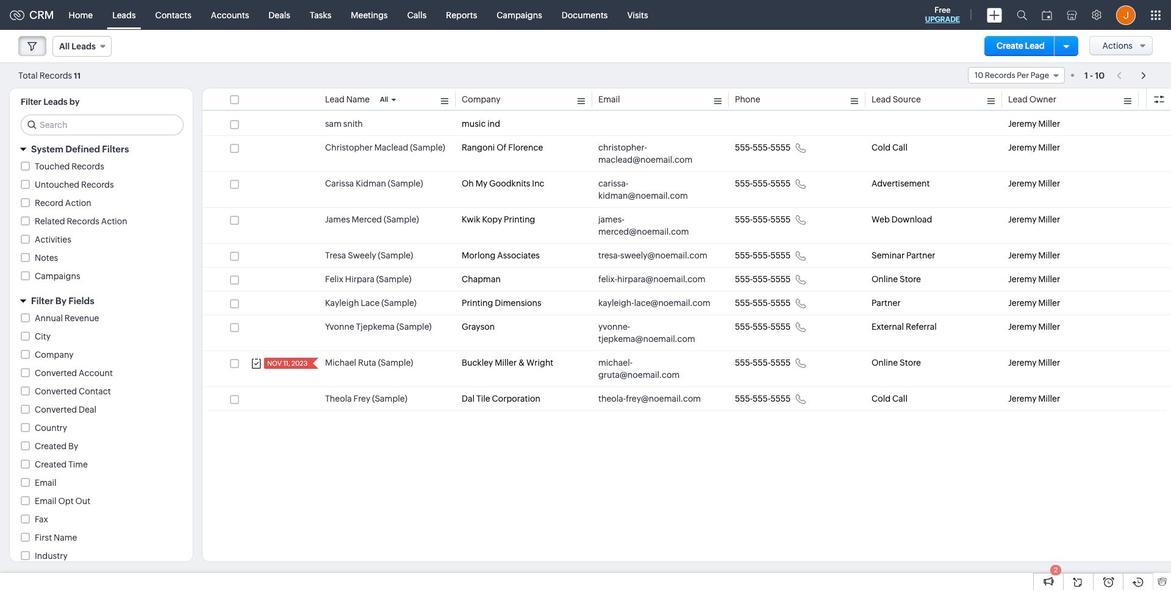 Task type: vqa. For each thing, say whether or not it's contained in the screenshot.
Save BUTTON
no



Task type: describe. For each thing, give the bounding box(es) containing it.
search image
[[1017, 10, 1027, 20]]

calendar image
[[1042, 10, 1052, 20]]

Search text field
[[21, 115, 183, 135]]



Task type: locate. For each thing, give the bounding box(es) containing it.
profile image
[[1117, 5, 1136, 25]]

profile element
[[1109, 0, 1143, 30]]

create menu element
[[980, 0, 1010, 30]]

row group
[[203, 112, 1171, 411]]

search element
[[1010, 0, 1035, 30]]

logo image
[[10, 10, 24, 20]]

None field
[[52, 36, 112, 57], [968, 67, 1065, 84], [52, 36, 112, 57], [968, 67, 1065, 84]]

create menu image
[[987, 8, 1002, 22]]



